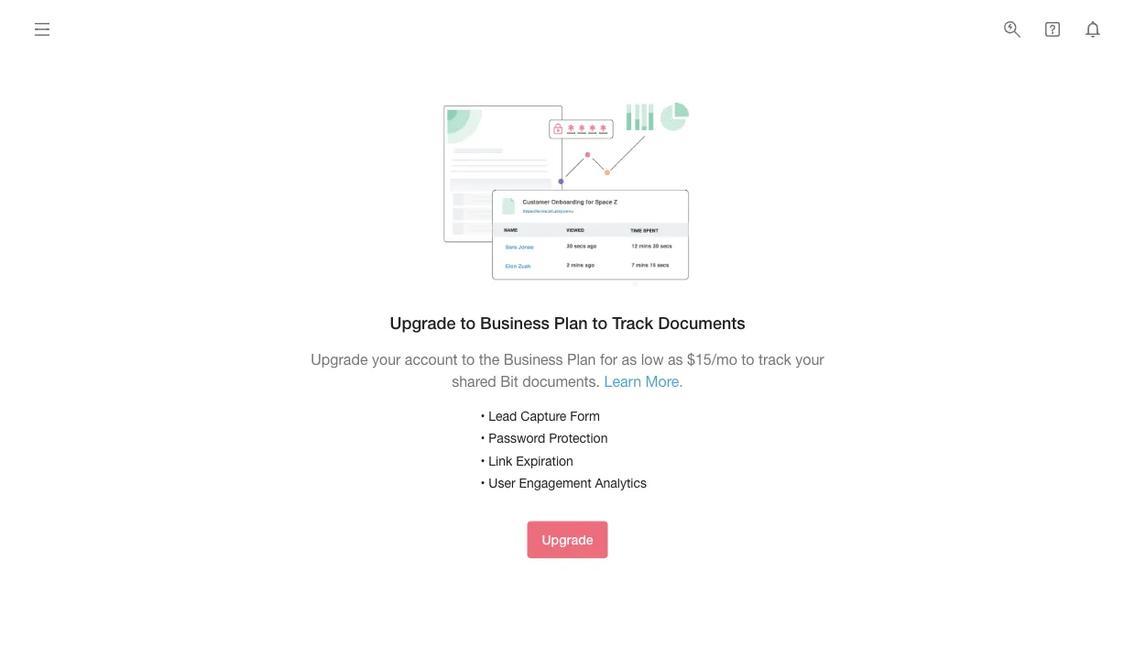 Task type: vqa. For each thing, say whether or not it's contained in the screenshot.
THE BOOKMARK image
no



Task type: locate. For each thing, give the bounding box(es) containing it.
2 your from the left
[[796, 351, 825, 368]]

1 horizontal spatial your
[[796, 351, 825, 368]]

to
[[461, 313, 476, 333], [593, 313, 608, 333], [462, 351, 475, 368], [742, 351, 755, 368]]

• left "password"
[[481, 430, 485, 446]]

to left track
[[593, 313, 608, 333]]

learn more.
[[605, 373, 684, 390]]

bit
[[501, 373, 519, 390]]

1 your from the left
[[372, 351, 401, 368]]

•
[[481, 408, 485, 423], [481, 430, 485, 446], [481, 453, 485, 468], [481, 475, 485, 490]]

business up 'the'
[[480, 313, 550, 333]]

lead
[[489, 408, 517, 423]]

2 vertical spatial upgrade
[[542, 532, 594, 547]]

• left lead
[[481, 408, 485, 423]]

your left account
[[372, 351, 401, 368]]

protection
[[549, 430, 608, 446]]

your
[[372, 351, 401, 368], [796, 351, 825, 368]]

upgrade your account to the business plan for as low as $15/mo to track your shared bit documents.
[[311, 351, 825, 390]]

upgrade inside upgrade your account to the business plan for as low as $15/mo to track your shared bit documents.
[[311, 351, 368, 368]]

1 vertical spatial plan
[[567, 351, 596, 368]]

engagement
[[519, 475, 592, 490]]

2 horizontal spatial upgrade
[[542, 532, 594, 547]]

1 as from the left
[[622, 351, 637, 368]]

1 horizontal spatial upgrade
[[390, 313, 456, 333]]

to left 'the'
[[462, 351, 475, 368]]

documents
[[658, 313, 746, 333]]

• left the user
[[481, 475, 485, 490]]

business
[[480, 313, 550, 333], [504, 351, 563, 368]]

• left link
[[481, 453, 485, 468]]

0 horizontal spatial as
[[622, 351, 637, 368]]

0 horizontal spatial upgrade
[[311, 351, 368, 368]]

• lead capture form • password protection • link expiration • user engagement analytics
[[481, 408, 647, 490]]

to up "shared"
[[461, 313, 476, 333]]

0 vertical spatial upgrade
[[390, 313, 456, 333]]

as right low
[[668, 351, 683, 368]]

upgrade to business plan to track documents
[[390, 313, 746, 333]]

1 vertical spatial business
[[504, 351, 563, 368]]

1 horizontal spatial as
[[668, 351, 683, 368]]

as
[[622, 351, 637, 368], [668, 351, 683, 368]]

plan left for
[[567, 351, 596, 368]]

upgrade for upgrade to business plan to track documents
[[390, 313, 456, 333]]

plan up upgrade your account to the business plan for as low as $15/mo to track your shared bit documents.
[[554, 313, 588, 333]]

plan
[[554, 313, 588, 333], [567, 351, 596, 368]]

upgrade
[[390, 313, 456, 333], [311, 351, 368, 368], [542, 532, 594, 547]]

upgrade inside button
[[542, 532, 594, 547]]

your right 'track'
[[796, 351, 825, 368]]

password
[[489, 430, 546, 446]]

1 vertical spatial upgrade
[[311, 351, 368, 368]]

plan inside upgrade your account to the business plan for as low as $15/mo to track your shared bit documents.
[[567, 351, 596, 368]]

more.
[[646, 373, 684, 390]]

0 horizontal spatial your
[[372, 351, 401, 368]]

the
[[479, 351, 500, 368]]

for
[[600, 351, 618, 368]]

business up the bit at the bottom of the page
[[504, 351, 563, 368]]

as right for
[[622, 351, 637, 368]]



Task type: describe. For each thing, give the bounding box(es) containing it.
upgrade button
[[528, 521, 608, 558]]

to left 'track'
[[742, 351, 755, 368]]

analytics
[[595, 475, 647, 490]]

2 • from the top
[[481, 430, 485, 446]]

shared
[[452, 373, 497, 390]]

documents.
[[523, 373, 601, 390]]

track
[[613, 313, 654, 333]]

1 • from the top
[[481, 408, 485, 423]]

expiration
[[516, 453, 574, 468]]

capture
[[521, 408, 567, 423]]

learn more. link
[[605, 373, 684, 390]]

user
[[489, 475, 516, 490]]

learn
[[605, 373, 642, 390]]

business inside upgrade your account to the business plan for as low as $15/mo to track your shared bit documents.
[[504, 351, 563, 368]]

$15/mo
[[688, 351, 738, 368]]

3 • from the top
[[481, 453, 485, 468]]

track
[[759, 351, 792, 368]]

0 vertical spatial plan
[[554, 313, 588, 333]]

4 • from the top
[[481, 475, 485, 490]]

upgrade for upgrade your account to the business plan for as low as $15/mo to track your shared bit documents.
[[311, 351, 368, 368]]

account
[[405, 351, 458, 368]]

2 as from the left
[[668, 351, 683, 368]]

0 vertical spatial business
[[480, 313, 550, 333]]

form
[[570, 408, 600, 423]]

low
[[641, 351, 664, 368]]

link
[[489, 453, 513, 468]]



